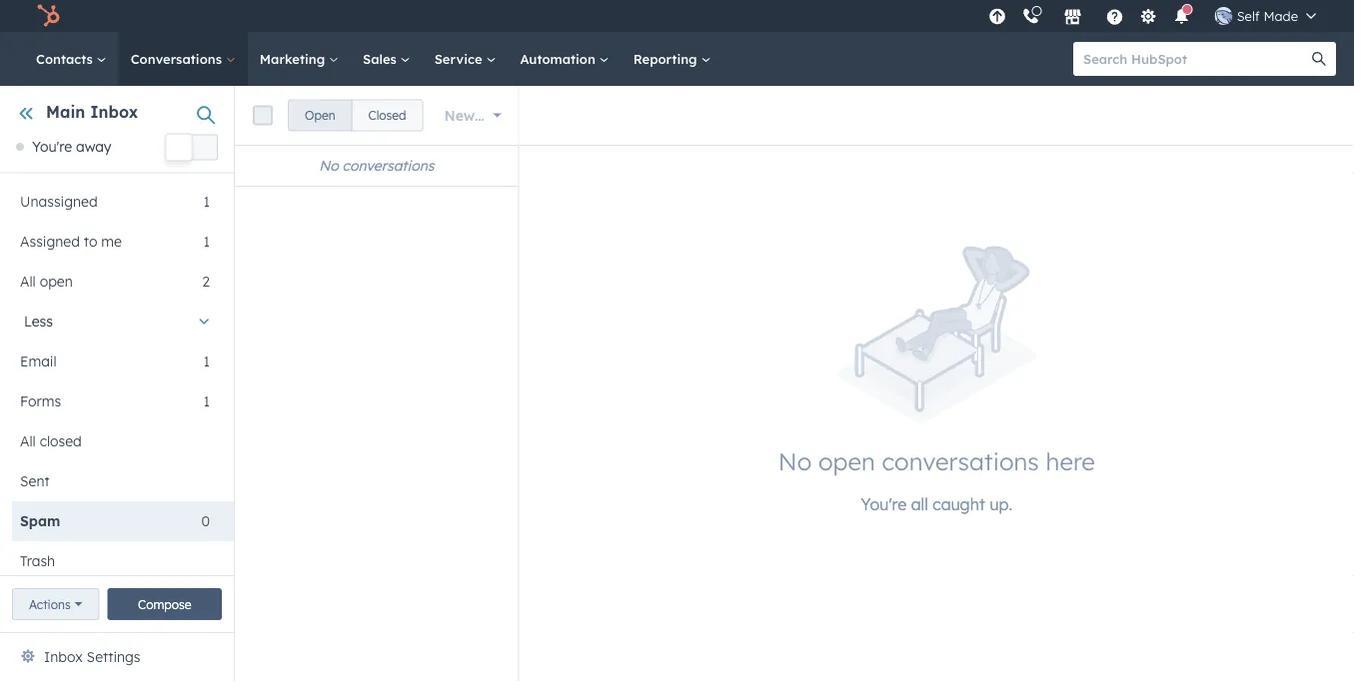 Task type: locate. For each thing, give the bounding box(es) containing it.
forms
[[20, 392, 61, 410]]

1 vertical spatial conversations
[[882, 447, 1039, 477]]

1 all from the top
[[20, 272, 36, 290]]

search image
[[1312, 52, 1326, 66]]

1 vertical spatial all
[[20, 432, 36, 450]]

2 all from the top
[[20, 432, 36, 450]]

4 1 from the top
[[204, 392, 210, 410]]

0 vertical spatial no
[[319, 157, 339, 174]]

0 vertical spatial conversations
[[342, 157, 434, 174]]

1
[[204, 192, 210, 210], [204, 232, 210, 250], [204, 352, 210, 370], [204, 392, 210, 410]]

closed
[[368, 108, 406, 123]]

made
[[1264, 7, 1298, 24]]

you're left all
[[861, 495, 907, 515]]

1 1 from the top
[[204, 192, 210, 210]]

inbox
[[90, 102, 138, 122], [44, 649, 83, 666]]

no for no conversations
[[319, 157, 339, 174]]

open for all
[[40, 272, 73, 290]]

1 horizontal spatial no
[[778, 447, 812, 477]]

compose
[[138, 597, 192, 612]]

reporting link
[[621, 32, 723, 86]]

group inside no open conversations here main content
[[288, 99, 423, 131]]

sent
[[20, 472, 50, 490]]

1 vertical spatial open
[[819, 447, 875, 477]]

trash button
[[12, 541, 210, 581]]

marketing link
[[248, 32, 351, 86]]

help button
[[1098, 0, 1132, 32]]

all up less
[[20, 272, 36, 290]]

main inbox
[[46, 102, 138, 122]]

inbox up away
[[90, 102, 138, 122]]

1 vertical spatial no
[[778, 447, 812, 477]]

self
[[1237, 7, 1260, 24]]

group containing open
[[288, 99, 423, 131]]

open up you're all caught up.
[[819, 447, 875, 477]]

open inside main content
[[819, 447, 875, 477]]

open
[[305, 108, 335, 123]]

no
[[319, 157, 339, 174], [778, 447, 812, 477]]

all
[[20, 272, 36, 290], [20, 432, 36, 450]]

conversations up caught
[[882, 447, 1039, 477]]

open
[[40, 272, 73, 290], [819, 447, 875, 477]]

1 horizontal spatial you're
[[861, 495, 907, 515]]

all closed button
[[12, 421, 210, 461]]

trash
[[20, 552, 55, 570]]

1 for unassigned
[[204, 192, 210, 210]]

conversations
[[342, 157, 434, 174], [882, 447, 1039, 477]]

self made button
[[1203, 0, 1328, 32]]

settings link
[[1136, 5, 1161, 26]]

you're right you're away image
[[32, 138, 72, 156]]

1 vertical spatial inbox
[[44, 649, 83, 666]]

calling icon image
[[1022, 8, 1040, 26]]

all closed
[[20, 432, 82, 450]]

0 horizontal spatial conversations
[[342, 157, 434, 174]]

all for all open
[[20, 272, 36, 290]]

Search HubSpot search field
[[1074, 42, 1318, 76]]

settings image
[[1140, 8, 1158, 26]]

0 horizontal spatial inbox
[[44, 649, 83, 666]]

0 vertical spatial all
[[20, 272, 36, 290]]

you're for you're away
[[32, 138, 72, 156]]

inbox left the settings
[[44, 649, 83, 666]]

group
[[288, 99, 423, 131]]

0 horizontal spatial you're
[[32, 138, 72, 156]]

1 vertical spatial you're
[[861, 495, 907, 515]]

1 for email
[[204, 352, 210, 370]]

all inside "button"
[[20, 432, 36, 450]]

main
[[46, 102, 85, 122]]

upgrade image
[[989, 8, 1007, 26]]

you're all caught up.
[[861, 495, 1013, 515]]

conversations down closed button
[[342, 157, 434, 174]]

all open
[[20, 272, 73, 290]]

ruby anderson image
[[1215, 7, 1233, 25]]

marketing
[[260, 50, 329, 67]]

you're inside no open conversations here main content
[[861, 495, 907, 515]]

conversations link
[[119, 32, 248, 86]]

you're
[[32, 138, 72, 156], [861, 495, 907, 515]]

conversations
[[131, 50, 226, 67]]

0 horizontal spatial open
[[40, 272, 73, 290]]

unassigned
[[20, 192, 98, 210]]

0 vertical spatial you're
[[32, 138, 72, 156]]

3 1 from the top
[[204, 352, 210, 370]]

notifications button
[[1165, 0, 1199, 32]]

open down assigned
[[40, 272, 73, 290]]

all left closed
[[20, 432, 36, 450]]

0 horizontal spatial no
[[319, 157, 339, 174]]

up.
[[990, 495, 1013, 515]]

0 vertical spatial inbox
[[90, 102, 138, 122]]

0 vertical spatial open
[[40, 272, 73, 290]]

1 horizontal spatial open
[[819, 447, 875, 477]]

contacts link
[[24, 32, 119, 86]]

2 1 from the top
[[204, 232, 210, 250]]

here
[[1046, 447, 1095, 477]]

contacts
[[36, 50, 97, 67]]

hubspot image
[[36, 4, 60, 28]]



Task type: vqa. For each thing, say whether or not it's contained in the screenshot.
the open to the right
yes



Task type: describe. For each thing, give the bounding box(es) containing it.
sent button
[[12, 461, 210, 501]]

1 horizontal spatial conversations
[[882, 447, 1039, 477]]

2
[[202, 272, 210, 290]]

Open button
[[288, 99, 352, 131]]

newest button
[[431, 95, 514, 135]]

caught
[[933, 495, 985, 515]]

away
[[76, 138, 111, 156]]

assigned to me
[[20, 232, 122, 250]]

automation
[[520, 50, 599, 67]]

search button
[[1302, 42, 1336, 76]]

1 horizontal spatial inbox
[[90, 102, 138, 122]]

no open conversations here main content
[[235, 86, 1354, 682]]

compose button
[[108, 589, 222, 621]]

closed
[[40, 432, 82, 450]]

marketplaces button
[[1052, 0, 1094, 32]]

newest
[[444, 106, 495, 124]]

notifications image
[[1173, 9, 1191, 27]]

upgrade link
[[985, 5, 1010, 26]]

assigned
[[20, 232, 80, 250]]

you're for you're all caught up.
[[861, 495, 907, 515]]

calling icon button
[[1014, 3, 1048, 29]]

inbox settings
[[44, 649, 140, 666]]

to
[[84, 232, 97, 250]]

1 for assigned to me
[[204, 232, 210, 250]]

all
[[911, 495, 928, 515]]

no conversations
[[319, 157, 434, 174]]

no for no open conversations here
[[778, 447, 812, 477]]

spam
[[20, 512, 60, 530]]

me
[[101, 232, 122, 250]]

you're away
[[32, 138, 111, 156]]

inbox inside "link"
[[44, 649, 83, 666]]

hubspot link
[[24, 4, 75, 28]]

inbox settings link
[[44, 646, 140, 670]]

service
[[434, 50, 486, 67]]

settings
[[87, 649, 140, 666]]

no open conversations here
[[778, 447, 1095, 477]]

all for all closed
[[20, 432, 36, 450]]

self made
[[1237, 7, 1298, 24]]

service link
[[422, 32, 508, 86]]

self made menu
[[983, 0, 1330, 32]]

you're away image
[[16, 143, 24, 151]]

automation link
[[508, 32, 621, 86]]

actions button
[[12, 589, 100, 621]]

marketplaces image
[[1064, 9, 1082, 27]]

0
[[201, 512, 210, 530]]

actions
[[29, 597, 71, 612]]

help image
[[1106, 9, 1124, 27]]

sales
[[363, 50, 400, 67]]

open for no
[[819, 447, 875, 477]]

reporting
[[633, 50, 701, 67]]

less
[[24, 312, 53, 330]]

sales link
[[351, 32, 422, 86]]

email
[[20, 352, 57, 370]]

Closed button
[[351, 99, 423, 131]]

1 for forms
[[204, 392, 210, 410]]



